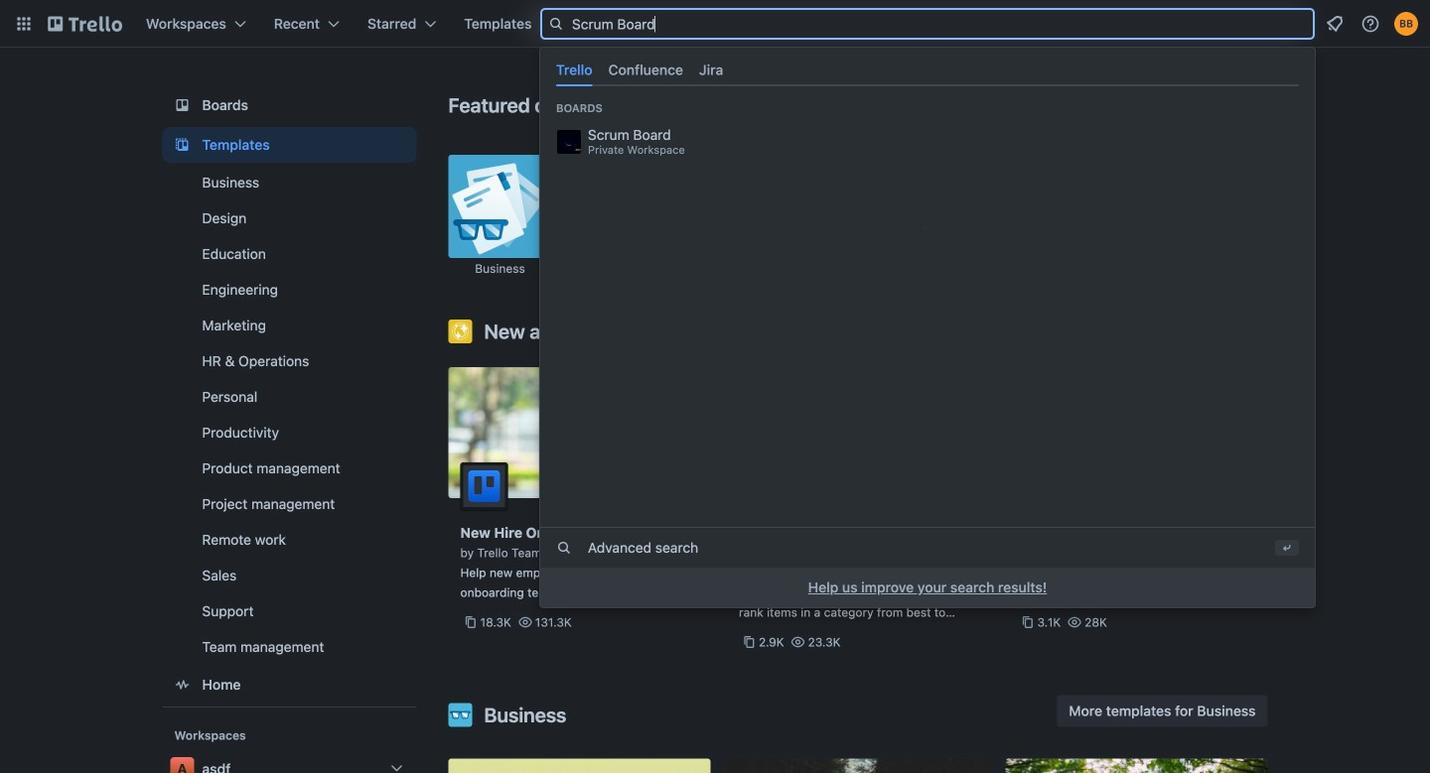 Task type: locate. For each thing, give the bounding box(es) containing it.
home image
[[170, 674, 194, 697]]

tab
[[548, 54, 601, 87], [601, 54, 691, 87], [691, 54, 732, 87]]

advanced search image
[[556, 541, 572, 557]]

tab list
[[548, 54, 1307, 87]]

bob builder (bobbuilder40) image
[[1395, 12, 1419, 36]]

1 horizontal spatial trello team image
[[1018, 463, 1066, 511]]

marketing icon image
[[925, 155, 1029, 258]]

1 trello team image from the left
[[460, 463, 508, 511]]

open information menu image
[[1361, 14, 1381, 34]]

education icon image
[[687, 155, 790, 258]]

primary element
[[0, 0, 1431, 48]]

1 vertical spatial business icon image
[[449, 704, 472, 728]]

0 vertical spatial business icon image
[[449, 155, 552, 258]]

design icon image
[[568, 155, 671, 258]]

0 horizontal spatial trello team image
[[460, 463, 508, 511]]

trello team image
[[460, 463, 508, 511], [1018, 463, 1066, 511]]

template board image
[[170, 133, 194, 157]]

business icon image
[[449, 155, 552, 258], [449, 704, 472, 728]]

1 business icon image from the top
[[449, 155, 552, 258]]

search image
[[548, 16, 564, 32]]



Task type: describe. For each thing, give the bounding box(es) containing it.
back to home image
[[48, 8, 122, 40]]

Search Trello field
[[540, 8, 1315, 40]]

2 business icon image from the top
[[449, 704, 472, 728]]

2 tab from the left
[[601, 54, 691, 87]]

3 tab from the left
[[691, 54, 732, 87]]

2 trello team image from the left
[[1018, 463, 1066, 511]]

board image
[[170, 93, 194, 117]]

0 notifications image
[[1323, 12, 1347, 36]]

1 tab from the left
[[548, 54, 601, 87]]

trello engineering team image
[[739, 463, 787, 511]]



Task type: vqa. For each thing, say whether or not it's contained in the screenshot.
Launch
no



